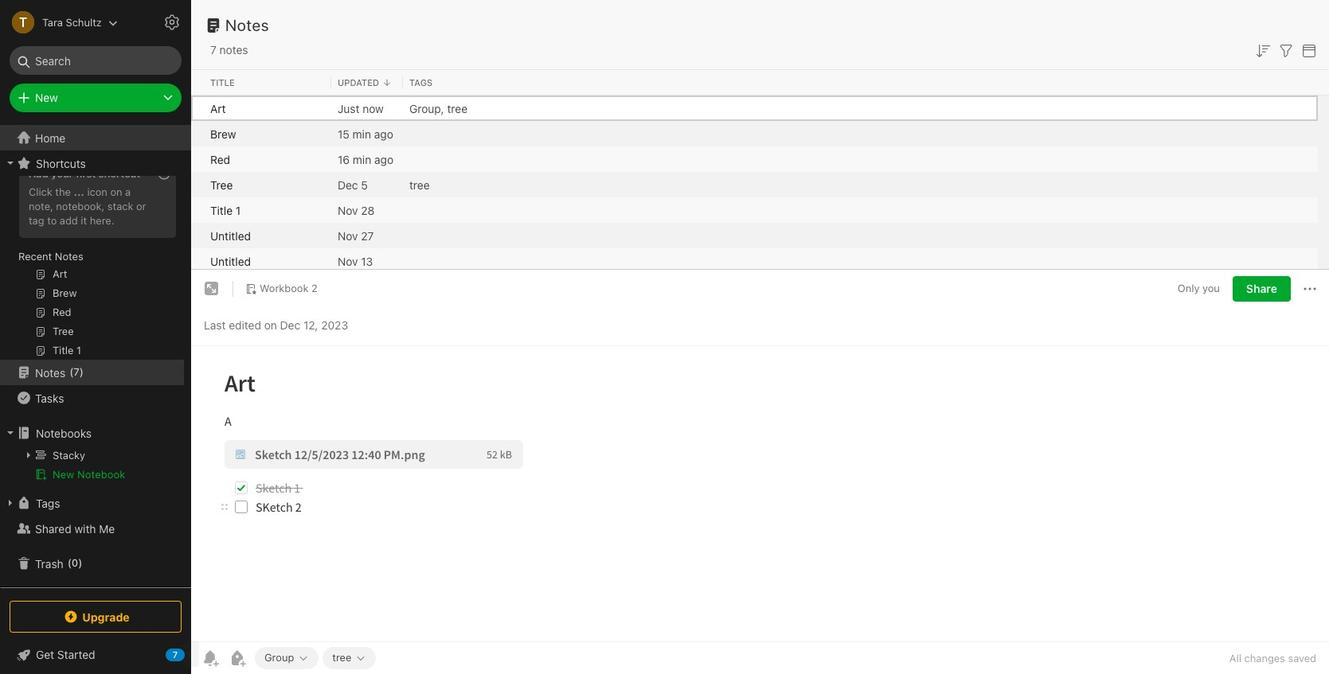 Task type: locate. For each thing, give the bounding box(es) containing it.
1 vertical spatial dec
[[280, 319, 300, 332]]

1 vertical spatial new
[[53, 468, 74, 481]]

last
[[204, 319, 226, 332]]

0 vertical spatial (
[[69, 366, 74, 379]]

updated
[[338, 77, 379, 87]]

0 vertical spatial on
[[110, 186, 122, 198]]

ago
[[374, 127, 393, 141], [374, 153, 394, 166]]

nov for nov 28
[[338, 204, 358, 217]]

1 title from the top
[[210, 77, 235, 87]]

workbook 2
[[260, 282, 318, 295]]

( inside notes ( 7 )
[[69, 366, 74, 379]]

tara
[[42, 16, 63, 28]]

stack
[[107, 200, 133, 213]]

title left '1' at the top of page
[[210, 204, 233, 217]]

nov left 28
[[338, 204, 358, 217]]

tags up shared
[[36, 497, 60, 510]]

click to collapse image
[[185, 645, 197, 664]]

cell
[[191, 96, 204, 121], [403, 147, 1318, 172], [403, 198, 1318, 223], [191, 249, 204, 274]]

notes inside notes ( 7 )
[[35, 366, 66, 380]]

1 vertical spatial tree
[[409, 178, 430, 192]]

dec left 12,
[[280, 319, 300, 332]]

2 row group from the top
[[191, 96, 1318, 274]]

nov 13
[[338, 254, 373, 268]]

tree button
[[323, 648, 376, 670]]

( right trash
[[67, 557, 72, 570]]

0 vertical spatial tags
[[409, 77, 433, 87]]

1 vertical spatial (
[[67, 557, 72, 570]]

nov for nov 13
[[338, 254, 358, 268]]

upgrade
[[82, 611, 130, 624]]

your
[[51, 167, 73, 180]]

nov
[[338, 204, 358, 217], [338, 229, 358, 243], [338, 254, 358, 268]]

0 horizontal spatial tags
[[36, 497, 60, 510]]

) inside notes ( 7 )
[[80, 366, 84, 379]]

1 horizontal spatial 7
[[173, 650, 178, 660]]

2 title from the top
[[210, 204, 233, 217]]

7 for 7
[[173, 650, 178, 660]]

0 vertical spatial ago
[[374, 127, 393, 141]]

new button
[[10, 84, 182, 112]]

ago down 15 min ago
[[374, 153, 394, 166]]

only you
[[1178, 282, 1220, 295]]

notes up tasks
[[35, 366, 66, 380]]

title for title 1
[[210, 204, 233, 217]]

icon on a note, notebook, stack or tag to add it here.
[[29, 186, 146, 227]]

nov left 13
[[338, 254, 358, 268]]

schultz
[[66, 16, 102, 28]]

title for title
[[210, 77, 235, 87]]

tree
[[0, 125, 191, 587]]

tree
[[210, 178, 233, 192]]

tags
[[409, 77, 433, 87], [36, 497, 60, 510]]

1 vertical spatial nov
[[338, 229, 358, 243]]

all changes saved
[[1230, 652, 1317, 665]]

More actions field
[[1301, 276, 1320, 302]]

tara schultz
[[42, 16, 102, 28]]

2 horizontal spatial tree
[[447, 102, 468, 115]]

expand note image
[[202, 279, 221, 299]]

now
[[363, 102, 384, 115]]

1 min from the top
[[353, 127, 371, 141]]

None search field
[[21, 46, 170, 75]]

nov for nov 27
[[338, 229, 358, 243]]

0 vertical spatial 7
[[210, 43, 217, 57]]

only
[[1178, 282, 1200, 295]]

home
[[35, 131, 66, 145]]

12,
[[303, 319, 318, 332]]

add filters image
[[1277, 41, 1296, 60]]

add
[[60, 214, 78, 227]]

title 1
[[210, 204, 241, 217]]

0 vertical spatial dec
[[338, 178, 358, 192]]

0 horizontal spatial tree
[[332, 652, 352, 664]]

3 nov from the top
[[338, 254, 358, 268]]

notes
[[225, 16, 269, 34], [55, 250, 83, 263], [35, 366, 66, 380]]

nov left the 27
[[338, 229, 358, 243]]

) up tasks button
[[80, 366, 84, 379]]

more actions image
[[1301, 279, 1320, 299]]

row group
[[191, 70, 1329, 96], [191, 96, 1318, 274]]

1 vertical spatial notes
[[55, 250, 83, 263]]

0 vertical spatial title
[[210, 77, 235, 87]]

a
[[125, 186, 131, 198]]

2 untitled from the top
[[210, 254, 251, 268]]

2
[[311, 282, 318, 295]]

notes up notes
[[225, 16, 269, 34]]

on left a
[[110, 186, 122, 198]]

arrow image
[[22, 449, 35, 462]]

) inside the trash ( 0 )
[[78, 557, 82, 570]]

notes right recent
[[55, 250, 83, 263]]

icon
[[87, 186, 107, 198]]

new inside button
[[53, 468, 74, 481]]

new up home
[[35, 91, 58, 104]]

new
[[35, 91, 58, 104], [53, 468, 74, 481]]

1 row group from the top
[[191, 70, 1329, 96]]

shared
[[35, 522, 71, 536]]

7 left click to collapse icon
[[173, 650, 178, 660]]

1 vertical spatial min
[[353, 153, 371, 166]]

1 vertical spatial untitled
[[210, 254, 251, 268]]

2 horizontal spatial 7
[[210, 43, 217, 57]]

notes for notes
[[225, 16, 269, 34]]

15
[[338, 127, 350, 141]]

( inside the trash ( 0 )
[[67, 557, 72, 570]]

on
[[110, 186, 122, 198], [264, 319, 277, 332]]

trash ( 0 )
[[35, 557, 82, 571]]

2 min from the top
[[353, 153, 371, 166]]

) right trash
[[78, 557, 82, 570]]

1 horizontal spatial tree
[[409, 178, 430, 192]]

untitled
[[210, 229, 251, 243], [210, 254, 251, 268]]

edited
[[229, 319, 261, 332]]

)
[[80, 366, 84, 379], [78, 557, 82, 570]]

workbook
[[260, 282, 309, 295]]

tree inside "button"
[[332, 652, 352, 664]]

untitled down title 1
[[210, 229, 251, 243]]

(
[[69, 366, 74, 379], [67, 557, 72, 570]]

tree
[[447, 102, 468, 115], [409, 178, 430, 192], [332, 652, 352, 664]]

0 vertical spatial min
[[353, 127, 371, 141]]

( up tasks button
[[69, 366, 74, 379]]

on right edited
[[264, 319, 277, 332]]

0 horizontal spatial on
[[110, 186, 122, 198]]

1 vertical spatial ago
[[374, 153, 394, 166]]

ago down now
[[374, 127, 393, 141]]

workbook 2 button
[[240, 278, 323, 300]]

recent
[[18, 250, 52, 263]]

1 vertical spatial )
[[78, 557, 82, 570]]

min
[[353, 127, 371, 141], [353, 153, 371, 166]]

1 vertical spatial on
[[264, 319, 277, 332]]

new for new notebook
[[53, 468, 74, 481]]

Group Tag actions field
[[294, 653, 309, 664]]

new for new
[[35, 91, 58, 104]]

new left notebook
[[53, 468, 74, 481]]

group
[[0, 153, 184, 366]]

notes
[[220, 43, 248, 57]]

0 horizontal spatial dec
[[280, 319, 300, 332]]

new inside 'popup button'
[[35, 91, 58, 104]]

2 vertical spatial notes
[[35, 366, 66, 380]]

7 inside help and learning task checklist field
[[173, 650, 178, 660]]

group, tree
[[409, 102, 468, 115]]

1 nov from the top
[[338, 204, 358, 217]]

tags button
[[0, 491, 184, 516]]

Search text field
[[21, 46, 170, 75]]

expand notebooks image
[[4, 427, 17, 440]]

tree right group tag actions field
[[332, 652, 352, 664]]

note window element
[[191, 270, 1329, 675]]

7 up tasks button
[[74, 366, 80, 379]]

changes
[[1245, 652, 1285, 665]]

1 horizontal spatial on
[[264, 319, 277, 332]]

0 vertical spatial )
[[80, 366, 84, 379]]

7
[[210, 43, 217, 57], [74, 366, 80, 379], [173, 650, 178, 660]]

notebook
[[77, 468, 125, 481]]

1 vertical spatial 7
[[74, 366, 80, 379]]

ago for 15 min ago
[[374, 127, 393, 141]]

2 vertical spatial tree
[[332, 652, 352, 664]]

0 vertical spatial new
[[35, 91, 58, 104]]

7 left notes
[[210, 43, 217, 57]]

2 nov from the top
[[338, 229, 358, 243]]

1 horizontal spatial dec
[[338, 178, 358, 192]]

ago for 16 min ago
[[374, 153, 394, 166]]

untitled up 'expand note' 'icon'
[[210, 254, 251, 268]]

0 vertical spatial notes
[[225, 16, 269, 34]]

min right 16
[[353, 153, 371, 166]]

with
[[74, 522, 96, 536]]

1 vertical spatial tags
[[36, 497, 60, 510]]

2 vertical spatial 7
[[173, 650, 178, 660]]

on inside icon on a note, notebook, stack or tag to add it here.
[[110, 186, 122, 198]]

1 untitled from the top
[[210, 229, 251, 243]]

2 vertical spatial nov
[[338, 254, 358, 268]]

it
[[81, 214, 87, 227]]

min right 15
[[353, 127, 371, 141]]

nov 28
[[338, 204, 375, 217]]

0 vertical spatial nov
[[338, 204, 358, 217]]

0 horizontal spatial 7
[[74, 366, 80, 379]]

( for notes
[[69, 366, 74, 379]]

0 vertical spatial untitled
[[210, 229, 251, 243]]

saved
[[1288, 652, 1317, 665]]

trash
[[35, 557, 63, 571]]

title up art
[[210, 77, 235, 87]]

dec left 5
[[338, 178, 358, 192]]

0
[[72, 557, 78, 570]]

tags up the group,
[[409, 77, 433, 87]]

tasks
[[35, 391, 64, 405]]

1 horizontal spatial tags
[[409, 77, 433, 87]]

tree right the group,
[[447, 102, 468, 115]]

1 vertical spatial title
[[210, 204, 233, 217]]

tree right 5
[[409, 178, 430, 192]]



Task type: vqa. For each thing, say whether or not it's contained in the screenshot.
or
yes



Task type: describe. For each thing, give the bounding box(es) containing it.
me
[[99, 522, 115, 536]]

13
[[361, 254, 373, 268]]

new notebook button
[[0, 465, 184, 484]]

5
[[361, 178, 368, 192]]

share
[[1246, 282, 1278, 295]]

on inside "note window" element
[[264, 319, 277, 332]]

upgrade button
[[10, 601, 182, 633]]

row group containing art
[[191, 96, 1318, 274]]

dec inside "note window" element
[[280, 319, 300, 332]]

dec 5
[[338, 178, 368, 192]]

group button
[[255, 648, 319, 670]]

27
[[361, 229, 374, 243]]

( for trash
[[67, 557, 72, 570]]

new notebook group
[[0, 446, 184, 491]]

just now
[[338, 102, 384, 115]]

15 min ago
[[338, 127, 393, 141]]

art
[[210, 102, 226, 115]]

notes inside group
[[55, 250, 83, 263]]

shared with me link
[[0, 516, 184, 542]]

Note Editor text field
[[191, 346, 1329, 642]]

) for trash
[[78, 557, 82, 570]]

note,
[[29, 200, 53, 213]]

red
[[210, 153, 230, 166]]

notebooks link
[[0, 421, 184, 446]]

you
[[1203, 282, 1220, 295]]

tree Tag actions field
[[352, 653, 367, 664]]

notebooks
[[36, 427, 92, 440]]

add tag image
[[228, 649, 247, 668]]

shortcuts button
[[0, 151, 184, 176]]

0 vertical spatial tree
[[447, 102, 468, 115]]

group containing add your first shortcut
[[0, 153, 184, 366]]

7 notes
[[210, 43, 248, 57]]

notes for notes ( 7 )
[[35, 366, 66, 380]]

or
[[136, 200, 146, 213]]

to
[[47, 214, 57, 227]]

shared with me
[[35, 522, 115, 536]]

Account field
[[0, 6, 118, 38]]

recent notes
[[18, 250, 83, 263]]

get
[[36, 648, 54, 662]]

new notebook
[[53, 468, 125, 481]]

get started
[[36, 648, 95, 662]]

just
[[338, 102, 360, 115]]

shortcuts
[[36, 157, 86, 170]]

Help and Learning task checklist field
[[0, 643, 191, 668]]

add
[[29, 167, 48, 180]]

click the ...
[[29, 186, 84, 198]]

16 min ago
[[338, 153, 394, 166]]

row group containing title
[[191, 70, 1329, 96]]

settings image
[[162, 13, 182, 32]]

group
[[264, 652, 294, 664]]

7 for 7 notes
[[210, 43, 217, 57]]

7 inside notes ( 7 )
[[74, 366, 80, 379]]

28
[[361, 204, 375, 217]]

tag
[[29, 214, 44, 227]]

first
[[76, 167, 96, 180]]

last edited on dec 12, 2023
[[204, 319, 348, 332]]

2023
[[321, 319, 348, 332]]

...
[[74, 186, 84, 198]]

brew
[[210, 127, 236, 141]]

share button
[[1233, 276, 1291, 302]]

notebook,
[[56, 200, 105, 213]]

Add filters field
[[1277, 40, 1296, 60]]

all
[[1230, 652, 1242, 665]]

16
[[338, 153, 350, 166]]

home link
[[0, 125, 191, 151]]

min for 15
[[353, 127, 371, 141]]

tree containing home
[[0, 125, 191, 587]]

tasks button
[[0, 386, 184, 411]]

click
[[29, 186, 52, 198]]

) for notes
[[80, 366, 84, 379]]

here.
[[90, 214, 114, 227]]

add a reminder image
[[201, 649, 220, 668]]

shortcut
[[98, 167, 140, 180]]

1
[[236, 204, 241, 217]]

add your first shortcut
[[29, 167, 140, 180]]

tags inside button
[[36, 497, 60, 510]]

the
[[55, 186, 71, 198]]

started
[[57, 648, 95, 662]]

group,
[[409, 102, 444, 115]]

nov 27
[[338, 229, 374, 243]]

notes ( 7 )
[[35, 366, 84, 380]]

min for 16
[[353, 153, 371, 166]]

Sort options field
[[1254, 40, 1273, 60]]

expand tags image
[[4, 497, 17, 510]]

View options field
[[1296, 40, 1319, 60]]



